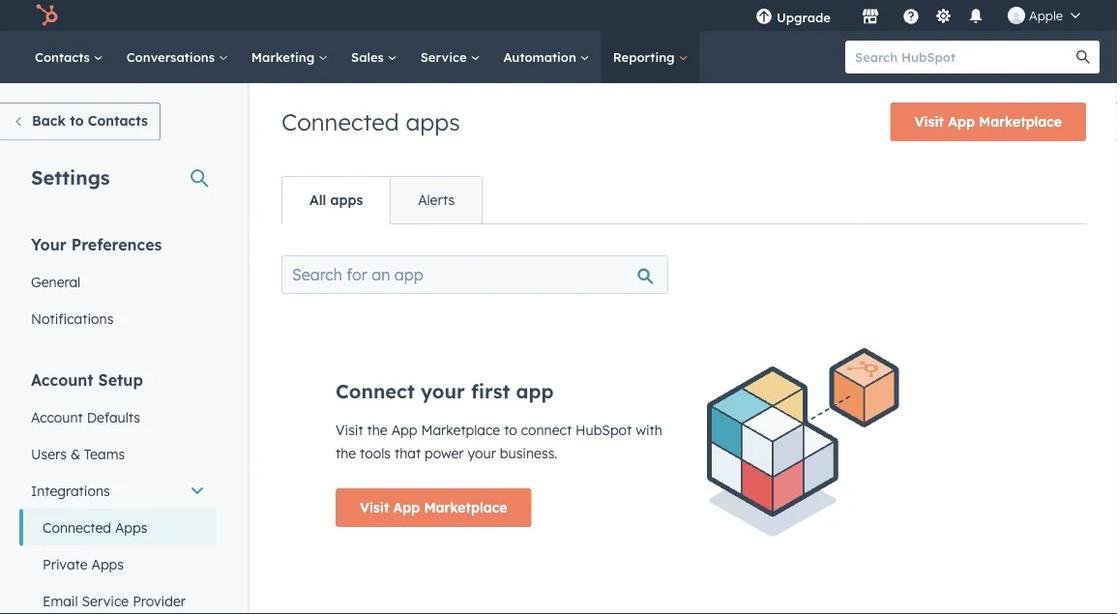 Task type: describe. For each thing, give the bounding box(es) containing it.
visit app marketplace inside the 'connect your first app' tab panel
[[360, 499, 507, 516]]

settings
[[31, 165, 110, 189]]

your
[[31, 235, 67, 254]]

visit the app marketplace to connect hubspot with the tools that power your business.
[[336, 422, 663, 462]]

back
[[32, 112, 66, 129]]

0 horizontal spatial the
[[336, 445, 356, 462]]

reporting link
[[602, 31, 700, 83]]

&
[[71, 446, 80, 463]]

integrations button
[[19, 473, 217, 509]]

search image
[[1077, 50, 1091, 64]]

apps for all apps
[[330, 192, 363, 209]]

automation link
[[492, 31, 602, 83]]

upgrade
[[777, 9, 831, 25]]

preferences
[[71, 235, 162, 254]]

settings link
[[932, 5, 956, 26]]

visit for visit app marketplace link in the the 'connect your first app' tab panel
[[360, 499, 389, 516]]

tab list containing all apps
[[282, 176, 483, 224]]

visit app marketplace link inside the 'connect your first app' tab panel
[[336, 489, 532, 527]]

all apps
[[310, 192, 363, 209]]

alerts
[[418, 192, 455, 209]]

first
[[471, 379, 510, 403]]

apps for private apps
[[91, 556, 124, 573]]

sales
[[351, 49, 388, 65]]

general
[[31, 273, 81, 290]]

connected for connected apps
[[282, 107, 399, 136]]

account for account setup
[[31, 370, 93, 389]]

email service provider
[[43, 593, 186, 610]]

Search for an app search field
[[282, 255, 669, 294]]

connected apps
[[43, 519, 148, 536]]

reporting
[[613, 49, 679, 65]]

tools
[[360, 445, 391, 462]]

notifications image
[[968, 9, 985, 26]]

bob builder image
[[1008, 7, 1026, 24]]

private
[[43, 556, 88, 573]]

email service provider link
[[19, 583, 217, 614]]

connect your first app
[[336, 379, 554, 403]]

users & teams link
[[19, 436, 217, 473]]

0 vertical spatial marketplace
[[979, 113, 1062, 130]]

setup
[[98, 370, 143, 389]]

integrations
[[31, 482, 110, 499]]

account for account defaults
[[31, 409, 83, 426]]

alerts link
[[390, 177, 482, 224]]

connected apps link
[[19, 509, 217, 546]]

conversations
[[126, 49, 218, 65]]

notifications link
[[19, 300, 217, 337]]

apple
[[1030, 7, 1063, 23]]

0 vertical spatial app
[[948, 113, 975, 130]]

hubspot
[[576, 422, 632, 439]]

private apps link
[[19, 546, 217, 583]]

back to contacts
[[32, 112, 148, 129]]

provider
[[133, 593, 186, 610]]

apple button
[[997, 0, 1092, 31]]

power
[[425, 445, 464, 462]]

connected for connected apps
[[43, 519, 111, 536]]

1 horizontal spatial visit app marketplace link
[[891, 103, 1087, 141]]

notifications button
[[960, 0, 993, 31]]

connect
[[336, 379, 415, 403]]

2 vertical spatial marketplace
[[424, 499, 507, 516]]

apps for connected apps
[[115, 519, 148, 536]]

app inside visit the app marketplace to connect hubspot with the tools that power your business.
[[392, 422, 418, 439]]

your preferences element
[[19, 234, 217, 337]]

help button
[[895, 0, 928, 31]]

users
[[31, 446, 67, 463]]

defaults
[[87, 409, 140, 426]]

help image
[[903, 9, 920, 26]]

marketing link
[[240, 31, 340, 83]]

menu containing apple
[[742, 0, 1094, 31]]

back to contacts link
[[0, 103, 160, 141]]

your preferences
[[31, 235, 162, 254]]

teams
[[84, 446, 125, 463]]



Task type: locate. For each thing, give the bounding box(es) containing it.
hubspot link
[[23, 4, 73, 27]]

1 vertical spatial connected
[[43, 519, 111, 536]]

visit app marketplace down power
[[360, 499, 507, 516]]

your left first
[[421, 379, 465, 403]]

0 horizontal spatial to
[[70, 112, 84, 129]]

account defaults link
[[19, 399, 217, 436]]

account up account defaults
[[31, 370, 93, 389]]

the
[[367, 422, 388, 439], [336, 445, 356, 462]]

visit for visit app marketplace link to the right
[[915, 113, 944, 130]]

Search HubSpot search field
[[846, 41, 1083, 74]]

to
[[70, 112, 84, 129], [504, 422, 517, 439]]

visit down "search hubspot" search box
[[915, 113, 944, 130]]

that
[[395, 445, 421, 462]]

visit app marketplace
[[915, 113, 1062, 130], [360, 499, 507, 516]]

private apps
[[43, 556, 124, 573]]

marketplace down "search hubspot" search box
[[979, 113, 1062, 130]]

visit app marketplace link down "search hubspot" search box
[[891, 103, 1087, 141]]

settings image
[[935, 8, 953, 26]]

to inside visit the app marketplace to connect hubspot with the tools that power your business.
[[504, 422, 517, 439]]

apps for connected apps
[[406, 107, 460, 136]]

connected down sales on the top left of page
[[282, 107, 399, 136]]

1 vertical spatial apps
[[330, 192, 363, 209]]

visit inside visit the app marketplace to connect hubspot with the tools that power your business.
[[336, 422, 364, 439]]

0 vertical spatial account
[[31, 370, 93, 389]]

apps up email service provider link
[[91, 556, 124, 573]]

visit
[[915, 113, 944, 130], [336, 422, 364, 439], [360, 499, 389, 516]]

upgrade image
[[756, 9, 773, 26]]

marketing
[[251, 49, 318, 65]]

your right power
[[468, 445, 496, 462]]

1 vertical spatial your
[[468, 445, 496, 462]]

your inside visit the app marketplace to connect hubspot with the tools that power your business.
[[468, 445, 496, 462]]

0 vertical spatial visit app marketplace link
[[891, 103, 1087, 141]]

marketplaces image
[[862, 9, 880, 26]]

contacts right back
[[88, 112, 148, 129]]

hubspot image
[[35, 4, 58, 27]]

1 vertical spatial service
[[82, 593, 129, 610]]

visit app marketplace down "search hubspot" search box
[[915, 113, 1062, 130]]

account inside account defaults link
[[31, 409, 83, 426]]

sales link
[[340, 31, 409, 83]]

service right the sales link on the top left of page
[[421, 49, 471, 65]]

0 horizontal spatial service
[[82, 593, 129, 610]]

conversations link
[[115, 31, 240, 83]]

general link
[[19, 264, 217, 300]]

0 vertical spatial contacts
[[35, 49, 94, 65]]

connected inside "link"
[[43, 519, 111, 536]]

2 vertical spatial app
[[393, 499, 420, 516]]

1 vertical spatial app
[[392, 422, 418, 439]]

all apps link
[[283, 177, 390, 224]]

account up users
[[31, 409, 83, 426]]

visit app marketplace link
[[891, 103, 1087, 141], [336, 489, 532, 527]]

2 account from the top
[[31, 409, 83, 426]]

business.
[[500, 445, 558, 462]]

app up "that"
[[392, 422, 418, 439]]

apps down integrations button
[[115, 519, 148, 536]]

apps inside tab list
[[330, 192, 363, 209]]

marketplaces button
[[851, 0, 891, 31]]

1 vertical spatial the
[[336, 445, 356, 462]]

marketplace inside visit the app marketplace to connect hubspot with the tools that power your business.
[[421, 422, 500, 439]]

1 vertical spatial visit
[[336, 422, 364, 439]]

contacts down hubspot link
[[35, 49, 94, 65]]

1 account from the top
[[31, 370, 93, 389]]

0 horizontal spatial visit app marketplace
[[360, 499, 507, 516]]

connected up private apps on the bottom of page
[[43, 519, 111, 536]]

1 horizontal spatial connected
[[282, 107, 399, 136]]

visit up tools
[[336, 422, 364, 439]]

search button
[[1067, 41, 1100, 74]]

app down "search hubspot" search box
[[948, 113, 975, 130]]

email
[[43, 593, 78, 610]]

1 vertical spatial visit app marketplace link
[[336, 489, 532, 527]]

apps right all at the top left of page
[[330, 192, 363, 209]]

service
[[421, 49, 471, 65], [82, 593, 129, 610]]

service inside account setup element
[[82, 593, 129, 610]]

marketplace down power
[[424, 499, 507, 516]]

service down private apps link
[[82, 593, 129, 610]]

connect your first app tab panel
[[282, 224, 1087, 607]]

app
[[516, 379, 554, 403]]

visit down tools
[[360, 499, 389, 516]]

contacts link
[[23, 31, 115, 83]]

app
[[948, 113, 975, 130], [392, 422, 418, 439], [393, 499, 420, 516]]

0 vertical spatial connected
[[282, 107, 399, 136]]

to right back
[[70, 112, 84, 129]]

tab list
[[282, 176, 483, 224]]

connect
[[521, 422, 572, 439]]

0 horizontal spatial your
[[421, 379, 465, 403]]

app down "that"
[[393, 499, 420, 516]]

notifications
[[31, 310, 114, 327]]

with
[[636, 422, 663, 439]]

account setup element
[[19, 369, 217, 614]]

your
[[421, 379, 465, 403], [468, 445, 496, 462]]

connected apps
[[282, 107, 460, 136]]

marketplace
[[979, 113, 1062, 130], [421, 422, 500, 439], [424, 499, 507, 516]]

0 vertical spatial visit
[[915, 113, 944, 130]]

account setup
[[31, 370, 143, 389]]

0 vertical spatial visit app marketplace
[[915, 113, 1062, 130]]

0 vertical spatial apps
[[115, 519, 148, 536]]

apps
[[115, 519, 148, 536], [91, 556, 124, 573]]

the left tools
[[336, 445, 356, 462]]

0 vertical spatial apps
[[406, 107, 460, 136]]

1 vertical spatial visit app marketplace
[[360, 499, 507, 516]]

0 vertical spatial your
[[421, 379, 465, 403]]

account defaults
[[31, 409, 140, 426]]

the up tools
[[367, 422, 388, 439]]

connected
[[282, 107, 399, 136], [43, 519, 111, 536]]

1 vertical spatial marketplace
[[421, 422, 500, 439]]

users & teams
[[31, 446, 125, 463]]

1 vertical spatial apps
[[91, 556, 124, 573]]

2 vertical spatial visit
[[360, 499, 389, 516]]

contacts
[[35, 49, 94, 65], [88, 112, 148, 129]]

account
[[31, 370, 93, 389], [31, 409, 83, 426]]

apps
[[406, 107, 460, 136], [330, 192, 363, 209]]

1 horizontal spatial the
[[367, 422, 388, 439]]

apps inside "link"
[[115, 519, 148, 536]]

0 vertical spatial to
[[70, 112, 84, 129]]

menu
[[742, 0, 1094, 31]]

service link
[[409, 31, 492, 83]]

0 horizontal spatial visit app marketplace link
[[336, 489, 532, 527]]

to up business.
[[504, 422, 517, 439]]

0 horizontal spatial apps
[[330, 192, 363, 209]]

1 vertical spatial contacts
[[88, 112, 148, 129]]

0 vertical spatial the
[[367, 422, 388, 439]]

apps down service link at the top left of the page
[[406, 107, 460, 136]]

0 vertical spatial service
[[421, 49, 471, 65]]

1 horizontal spatial service
[[421, 49, 471, 65]]

all
[[310, 192, 326, 209]]

0 horizontal spatial connected
[[43, 519, 111, 536]]

1 vertical spatial to
[[504, 422, 517, 439]]

menu item
[[845, 0, 849, 31]]

1 horizontal spatial your
[[468, 445, 496, 462]]

automation
[[504, 49, 580, 65]]

marketplace up power
[[421, 422, 500, 439]]

1 vertical spatial account
[[31, 409, 83, 426]]

1 horizontal spatial to
[[504, 422, 517, 439]]

1 horizontal spatial apps
[[406, 107, 460, 136]]

1 horizontal spatial visit app marketplace
[[915, 113, 1062, 130]]

visit app marketplace link down power
[[336, 489, 532, 527]]



Task type: vqa. For each thing, say whether or not it's contained in the screenshot.
Data Management
no



